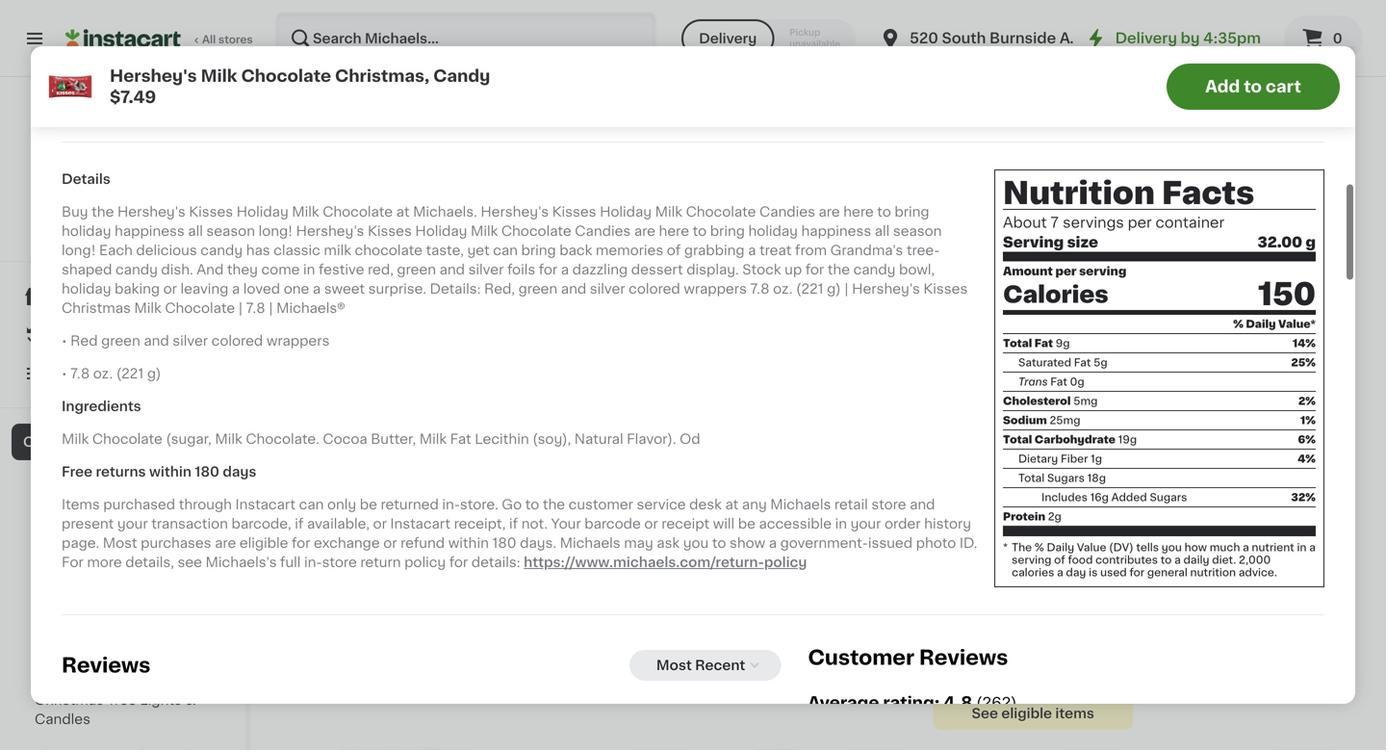 Task type: locate. For each thing, give the bounding box(es) containing it.
free inside product group
[[1192, 179, 1217, 190]]

1 oz from the left
[[81, 46, 94, 56]]

0 vertical spatial instacart
[[235, 498, 296, 511]]

items for add
[[1271, 328, 1310, 341]]

photo
[[916, 536, 957, 550]]

any down 49
[[1178, 229, 1199, 239]]

any for add
[[1178, 229, 1199, 239]]

added
[[1112, 492, 1148, 503]]

or
[[163, 282, 177, 295], [373, 517, 387, 530], [645, 517, 658, 530], [383, 536, 397, 550]]

store up 100% satisfaction guarantee button
[[111, 214, 140, 225]]

refund
[[401, 536, 445, 550]]

1 vertical spatial wrappers
[[267, 334, 330, 347]]

up
[[785, 263, 802, 276]]

7.8 down red
[[70, 367, 90, 380]]

christmas inside buy the hershey's kisses holiday milk chocolate at michaels. hershey's kisses holiday milk chocolate candies are here to bring holiday happiness all season long! hershey's kisses holiday milk chocolate candies are here to bring holiday happiness all season long! each delicious candy has classic milk chocolate taste, yet can bring back memories of grabbing a treat from grandma's tree- shaped candy dish. and they come in festive red, green and silver foils for a dazzling dessert display. stock up for the candy bowl, holiday baking or leaving a loved one a sweet surprise. details: red, green and silver colored wrappers 7.8 oz. (221 g) | hershey's kisses christmas milk chocolate | 7.8 | michaels®
[[62, 301, 131, 315]]

5 oz from the left
[[1147, 46, 1159, 56]]

everyday
[[58, 214, 109, 225]]

silver down yet
[[469, 263, 504, 276]]

1 vertical spatial per
[[1056, 266, 1077, 277]]

satisfaction
[[81, 234, 146, 244]]

1 vertical spatial oz.
[[93, 367, 113, 380]]

yet
[[468, 243, 490, 257]]

reviews down stockings
[[62, 655, 151, 676]]

shop link
[[12, 277, 234, 316]]

eligible down barcode,
[[240, 536, 288, 550]]

natural
[[575, 432, 624, 446]]

0 vertical spatial (221
[[796, 282, 824, 295]]

hershey's up $7.49 at left top
[[110, 68, 197, 84]]

most up more
[[103, 536, 137, 550]]

christmas trees link
[[12, 460, 234, 497]]

trees
[[107, 472, 144, 485]]

total fat 9g
[[1003, 338, 1070, 349]]

0 horizontal spatial 2,
[[986, 608, 996, 618]]

1 horizontal spatial delivery
[[1116, 31, 1178, 45]]

one
[[284, 282, 309, 295]]

3 oz from the left
[[295, 46, 307, 56]]

or down the dish. on the left
[[163, 282, 177, 295]]

0 vertical spatial mini
[[934, 245, 962, 259]]

7.8
[[751, 282, 770, 295], [246, 301, 265, 315], [70, 367, 90, 380]]

• 7.8 oz. (221 g)
[[62, 367, 161, 380]]

2 3.5 oz button from the left
[[275, 0, 473, 59]]

99 inside $ 32 99
[[328, 202, 343, 212]]

saturated fat 5g
[[1019, 357, 1108, 368]]

0 vertical spatial •
[[62, 334, 67, 347]]

99 inside $ 4 99
[[1176, 581, 1191, 591]]

set,
[[397, 624, 423, 638]]

your down retail
[[851, 517, 882, 530]]

tree inside christmas tree lights & candles
[[107, 693, 137, 707]]

& inside christmas tree lights & candles
[[185, 693, 196, 707]]

tree down page.
[[35, 564, 64, 578]]

policy down refund
[[405, 555, 446, 569]]

0 horizontal spatial add to cart
[[1037, 386, 1114, 400]]

1 vertical spatial 180
[[493, 536, 517, 550]]

99 for 4
[[1176, 581, 1191, 591]]

christmas for christmas ornaments & tree toppers
[[35, 545, 104, 559]]

0 vertical spatial free
[[1192, 179, 1217, 190]]

much
[[1210, 542, 1241, 553]]

save for add
[[1214, 229, 1239, 239]]

1 horizontal spatial |
[[269, 301, 273, 315]]

the up the your
[[543, 498, 565, 511]]

silver down dazzling
[[590, 282, 626, 295]]

0 horizontal spatial at
[[396, 205, 410, 218]]

1 horizontal spatial at
[[726, 498, 739, 511]]

3.5 oz button up hershey's milk chocolate christmas, candy $7.49
[[275, 0, 473, 59]]

1 horizontal spatial cart
[[1266, 78, 1302, 95]]

1 vertical spatial of
[[1055, 555, 1066, 565]]

7 inside "nutrition facts about 7 servings per container"
[[1051, 216, 1059, 230]]

rating:
[[883, 695, 940, 711]]

0 vertical spatial squares
[[792, 245, 848, 259]]

1 all from the left
[[188, 224, 203, 238]]

christmas down toppers
[[35, 601, 104, 614]]

christmas, for add to cart
[[934, 644, 1006, 657]]

0 horizontal spatial you
[[683, 536, 709, 550]]

1 vertical spatial buy any 2, save $2
[[939, 608, 1040, 618]]

milk
[[324, 243, 351, 257]]

1 vertical spatial add to cart
[[1037, 386, 1114, 400]]

0 horizontal spatial %
[[1035, 542, 1045, 553]]

colored down dessert
[[629, 282, 681, 295]]

christmas inside christmas tree lights & candles
[[35, 693, 104, 707]]

1 • from the top
[[62, 334, 67, 347]]

fat left 0g on the right bottom
[[1051, 377, 1068, 387]]

0 horizontal spatial silver
[[173, 334, 208, 347]]

items for add to cart
[[1056, 707, 1095, 720]]

0 horizontal spatial within
[[149, 465, 192, 478]]

0 vertical spatial store
[[111, 214, 140, 225]]

fabric
[[1236, 624, 1278, 638]]

store up order
[[872, 498, 907, 511]]

daily inside * the % daily value (dv) tells you how much a nutrient in a serving of food contributes to a daily diet. 2,000 calories a day is used for general nutrition advice.
[[1047, 542, 1075, 553]]

within down (sugar,
[[149, 465, 192, 478]]

shaped
[[62, 263, 112, 276]]

1 horizontal spatial michaels
[[560, 536, 621, 550]]

michaels inside michaels link
[[91, 192, 154, 205]]

mini for springform
[[383, 605, 412, 619]]

0 vertical spatial green
[[397, 263, 436, 276]]

0 horizontal spatial hershey's milk chocolate christmas, candy
[[934, 624, 1106, 657]]

hershey's up multi
[[481, 205, 549, 218]]

0 vertical spatial long!
[[259, 224, 293, 238]]

buy any 2, save $2 for add
[[1154, 229, 1255, 239]]

christmas up skirts
[[35, 638, 104, 651]]

1 vertical spatial see eligible items button
[[934, 697, 1133, 730]]

$ inside $ 32 99
[[293, 202, 300, 212]]

to up grabbing
[[693, 224, 707, 238]]

0 horizontal spatial see
[[972, 707, 999, 720]]

buy inside 'buy it again' link
[[54, 328, 81, 342]]

in inside 'items purchased through instacart can only be returned in-store. go to the customer service desk at any michaels retail store and present your transaction barcode, if available, or instacart receipt, if not. your barcode or receipt will be accessible in your order history page. most purchases are eligible for exchange or refund within 180 days. michaels may ask you to show a government-issued photo id. for more details, see michaels's full in-store return policy for details:'
[[836, 517, 847, 530]]

delivery inside button
[[699, 32, 757, 45]]

delivery for delivery
[[699, 32, 757, 45]]

each
[[99, 243, 133, 257]]

1 horizontal spatial holiday
[[415, 224, 467, 238]]

bottle
[[1211, 644, 1252, 657]]

1 vertical spatial at
[[726, 498, 739, 511]]

mini inside artminds high temperature mini glue gun
[[934, 245, 962, 259]]

fat for trans
[[1051, 377, 1068, 387]]

1 vertical spatial free
[[62, 465, 92, 478]]

2,000
[[1239, 555, 1271, 565]]

cholesterol
[[1003, 396, 1071, 406]]

see eligible items for add
[[1187, 328, 1310, 341]]

0 vertical spatial christmas,
[[335, 68, 430, 84]]

red,
[[368, 263, 394, 276]]

(sugar,
[[166, 432, 212, 446]]

& for ribbon
[[159, 601, 170, 614]]

1 horizontal spatial 3.5
[[275, 46, 292, 56]]

in right nutrient
[[1298, 542, 1307, 553]]

$ for 8
[[508, 202, 515, 212]]

1 horizontal spatial 9.5
[[1149, 301, 1166, 312]]

see for add to cart
[[972, 707, 999, 720]]

michaels up accessible
[[771, 498, 831, 511]]

$ inside $ 8 99
[[508, 202, 515, 212]]

product group
[[289, 0, 488, 260], [504, 0, 703, 276], [719, 0, 918, 295], [934, 0, 1133, 280], [1149, 0, 1348, 351], [934, 370, 1133, 730], [1149, 370, 1348, 693]]

are up the peppermint
[[819, 205, 840, 218]]

wrappers inside buy the hershey's kisses holiday milk chocolate at michaels. hershey's kisses holiday milk chocolate candies are here to bring holiday happiness all season long! hershey's kisses holiday milk chocolate candies are here to bring holiday happiness all season long! each delicious candy has classic milk chocolate taste, yet can bring back memories of grabbing a treat from grandma's tree- shaped candy dish. and they come in festive red, green and silver foils for a dazzling dessert display. stock up for the candy bowl, holiday baking or leaving a loved one a sweet surprise. details: red, green and silver colored wrappers 7.8 oz. (221 g) | hershey's kisses christmas milk chocolate | 7.8 | michaels®
[[684, 282, 747, 295]]

to inside product group
[[1068, 386, 1082, 400]]

1 vertical spatial (262)
[[977, 696, 1017, 711]]

0 vertical spatial $2
[[1242, 229, 1255, 239]]

milk
[[201, 68, 237, 84], [292, 205, 319, 218], [655, 205, 683, 218], [471, 224, 498, 238], [1220, 245, 1248, 259], [134, 301, 162, 315], [62, 432, 89, 446], [215, 432, 242, 446], [420, 432, 447, 446], [1005, 624, 1033, 638]]

scissors
[[601, 226, 658, 240]]

• for • 7.8 oz. (221 g)
[[62, 367, 67, 380]]

chocolate inside ghirardelli peppermint bark chocolate squares
[[719, 245, 789, 259]]

2%
[[1299, 396, 1316, 406]]

chocolate down https://www.michaels.com/return-
[[619, 605, 689, 619]]

you inside * the % daily value (dv) tells you how much a nutrient in a serving of food contributes to a daily diet. 2,000 calories a day is used for general nutrition advice.
[[1162, 542, 1182, 553]]

be right only
[[360, 498, 377, 511]]

items
[[62, 498, 100, 511]]

chocolate up inspiration
[[323, 205, 393, 218]]

milk up 'days'
[[215, 432, 242, 446]]

99 right 4
[[1176, 581, 1191, 591]]

candy for add
[[1225, 265, 1269, 278]]

returns
[[96, 465, 146, 478]]

product group containing 10
[[719, 0, 918, 295]]

0 vertical spatial at
[[396, 205, 410, 218]]

milk up scissors
[[655, 205, 683, 218]]

or inside buy the hershey's kisses holiday milk chocolate at michaels. hershey's kisses holiday milk chocolate candies are here to bring holiday happiness all season long! hershey's kisses holiday milk chocolate candies are here to bring holiday happiness all season long! each delicious candy has classic milk chocolate taste, yet can bring back memories of grabbing a treat from grandma's tree- shaped candy dish. and they come in festive red, green and silver foils for a dazzling dessert display. stock up for the candy bowl, holiday baking or leaving a loved one a sweet surprise. details: red, green and silver colored wrappers 7.8 oz. (221 g) | hershey's kisses christmas milk chocolate | 7.8 | michaels®
[[163, 282, 177, 295]]

1 if from the left
[[295, 517, 304, 530]]

squares inside ghirardelli peppermint bark chocolate squares
[[792, 245, 848, 259]]

99 inside $ 10 99
[[755, 202, 770, 212]]

buy inside buy the hershey's kisses holiday milk chocolate at michaels. hershey's kisses holiday milk chocolate candies are here to bring holiday happiness all season long! hershey's kisses holiday milk chocolate candies are here to bring holiday happiness all season long! each delicious candy has classic milk chocolate taste, yet can bring back memories of grabbing a treat from grandma's tree- shaped candy dish. and they come in festive red, green and silver foils for a dazzling dessert display. stock up for the candy bowl, holiday baking or leaving a loved one a sweet surprise. details: red, green and silver colored wrappers 7.8 oz. (221 g) | hershey's kisses christmas milk chocolate | 7.8 | michaels®
[[62, 205, 88, 218]]

hershey's inside hershey's milk chocolate christmas, candy $7.49
[[110, 68, 197, 84]]

$
[[293, 202, 300, 212], [723, 202, 730, 212], [508, 202, 515, 212], [1153, 202, 1160, 212], [1153, 581, 1160, 591]]

within down receipt,
[[448, 536, 489, 550]]

1 horizontal spatial mini
[[934, 245, 962, 259]]

1 horizontal spatial within
[[448, 536, 489, 550]]

holiday up each
[[62, 224, 111, 238]]

0 vertical spatial eligible
[[1217, 328, 1268, 341]]

2 horizontal spatial store
[[872, 498, 907, 511]]

christmas up buy it again
[[62, 301, 131, 315]]

crayola up free,
[[719, 605, 771, 619]]

see eligible items button for add to cart
[[934, 697, 1133, 730]]

99 right 32
[[328, 202, 343, 212]]

1 vertical spatial serving
[[1012, 555, 1052, 565]]

0 vertical spatial wrappers
[[684, 282, 747, 295]]

are up memories
[[634, 224, 656, 238]]

1 horizontal spatial any
[[964, 608, 984, 618]]

the inside 'items purchased through instacart can only be returned in-store. go to the customer service desk at any michaels retail store and present your transaction barcode, if available, or instacart receipt, if not. your barcode or receipt will be accessible in your order history page. most purchases are eligible for exchange or refund within 180 days. michaels may ask you to show a government-issued photo id. for more details, see michaels's full in-store return policy for details:'
[[543, 498, 565, 511]]

if right barcode,
[[295, 517, 304, 530]]

michaels down barcode
[[560, 536, 621, 550]]

can inside buy the hershey's kisses holiday milk chocolate at michaels. hershey's kisses holiday milk chocolate candies are here to bring holiday happiness all season long! hershey's kisses holiday milk chocolate candies are here to bring holiday happiness all season long! each delicious candy has classic milk chocolate taste, yet can bring back memories of grabbing a treat from grandma's tree- shaped candy dish. and they come in festive red, green and silver foils for a dazzling dessert display. stock up for the candy bowl, holiday baking or leaving a loved one a sweet surprise. details: red, green and silver colored wrappers 7.8 oz. (221 g) | hershey's kisses christmas milk chocolate | 7.8 | michaels®
[[493, 243, 518, 257]]

2 3.5 from the left
[[275, 46, 292, 56]]

toppers
[[67, 564, 123, 578]]

here up dessert
[[659, 224, 690, 238]]

1 horizontal spatial most
[[657, 659, 692, 672]]

99
[[328, 202, 343, 212], [755, 202, 770, 212], [531, 202, 545, 212], [1176, 581, 1191, 591]]

99 for 32
[[328, 202, 343, 212]]

not.
[[522, 517, 548, 530]]

christmas inside christmas ornaments & tree toppers
[[35, 545, 104, 559]]

size
[[1068, 236, 1099, 250]]

ghirardelli inside ghirardelli white chocolate sugar cookie squares
[[504, 605, 573, 619]]

hershey's up customer reviews
[[934, 624, 1002, 638]]

1 horizontal spatial you
[[1162, 542, 1182, 553]]

sugars up includes
[[1048, 473, 1085, 483]]

candies up the (46)
[[575, 224, 631, 238]]

oz. inside buy the hershey's kisses holiday milk chocolate at michaels. hershey's kisses holiday milk chocolate candies are here to bring holiday happiness all season long! hershey's kisses holiday milk chocolate candies are here to bring holiday happiness all season long! each delicious candy has classic milk chocolate taste, yet can bring back memories of grabbing a treat from grandma's tree- shaped candy dish. and they come in festive red, green and silver foils for a dazzling dessert display. stock up for the candy bowl, holiday baking or leaving a loved one a sweet surprise. details: red, green and silver colored wrappers 7.8 oz. (221 g) | hershey's kisses christmas milk chocolate | 7.8 | michaels®
[[773, 282, 793, 295]]

1 horizontal spatial bring
[[710, 224, 745, 238]]

any for add to cart
[[964, 608, 984, 618]]

1 vertical spatial eligible
[[240, 536, 288, 550]]

see
[[1187, 328, 1214, 341], [972, 707, 999, 720]]

10
[[730, 201, 753, 221]]

1 vertical spatial tree
[[192, 638, 221, 651]]

6%
[[1299, 434, 1316, 445]]

ghirardelli for chocolate
[[719, 226, 788, 240]]

1 horizontal spatial tree
[[107, 693, 137, 707]]

crayola down 32
[[289, 226, 341, 240]]

silver
[[469, 263, 504, 276], [590, 282, 626, 295], [173, 334, 208, 347]]

0 horizontal spatial |
[[239, 301, 243, 315]]

springform
[[289, 624, 364, 638]]

$ inside $ 7 49
[[1153, 202, 1160, 212]]

lists link
[[12, 354, 234, 393]]

value*
[[1279, 319, 1316, 329]]

8 up red,
[[504, 263, 511, 273]]

9.5
[[488, 65, 505, 76], [1149, 301, 1166, 312]]

for down contributes
[[1130, 567, 1145, 578]]

1 horizontal spatial oz.
[[773, 282, 793, 295]]

1 vertical spatial the
[[828, 263, 850, 276]]

chocolate inside hershey's milk chocolate christmas, candy $7.49
[[241, 68, 331, 84]]

christmas for christmas tree lights & candles
[[35, 693, 104, 707]]

see left % daily value*
[[1187, 328, 1214, 341]]

4 oz from the left
[[924, 46, 936, 56]]

michaels link
[[80, 100, 165, 208]]

0 vertical spatial see
[[1187, 328, 1214, 341]]

0 vertical spatial tree
[[35, 564, 64, 578]]

peppermint
[[791, 226, 871, 240]]

19g
[[1119, 434, 1137, 445]]

mini down artminds
[[934, 245, 962, 259]]

of inside * the % daily value (dv) tells you how much a nutrient in a serving of food contributes to a daily diet. 2,000 calories a day is used for general nutrition advice.
[[1055, 555, 1066, 565]]

$ inside $ 10 99
[[723, 202, 730, 212]]

green right it
[[101, 334, 140, 347]]

180 up details:
[[493, 536, 517, 550]]

2 all from the left
[[875, 224, 890, 238]]

christmas, for add
[[1149, 265, 1221, 278]]

0 vertical spatial see eligible items button
[[1149, 318, 1348, 351]]

| down loved
[[269, 301, 273, 315]]

can down multi
[[493, 243, 518, 257]]

bring down multi
[[521, 243, 556, 257]]

purchased
[[103, 498, 175, 511]]

delivery by 4:35pm
[[1116, 31, 1262, 45]]

eligible inside 'items purchased through instacart can only be returned in-store. go to the customer service desk at any michaels retail store and present your transaction barcode, if available, or instacart receipt, if not. your barcode or receipt will be accessible in your order history page. most purchases are eligible for exchange or refund within 180 days. michaels may ask you to show a government-issued photo id. for more details, see michaels's full in-store return policy for details:'
[[240, 536, 288, 550]]

delivery by 4:35pm link
[[1085, 27, 1262, 50]]

mini for glue
[[934, 245, 962, 259]]

7 inside product group
[[1160, 201, 1172, 221]]

2,
[[1201, 229, 1211, 239], [986, 608, 996, 618]]

2, for add to cart
[[986, 608, 996, 618]]

0 horizontal spatial cart
[[1086, 386, 1114, 400]]

$ for 7
[[1153, 202, 1160, 212]]

of inside buy the hershey's kisses holiday milk chocolate at michaels. hershey's kisses holiday milk chocolate candies are here to bring holiday happiness all season long! hershey's kisses holiday milk chocolate candies are here to bring holiday happiness all season long! each delicious candy has classic milk chocolate taste, yet can bring back memories of grabbing a treat from grandma's tree- shaped candy dish. and they come in festive red, green and silver foils for a dazzling dessert display. stock up for the candy bowl, holiday baking or leaving a loved one a sweet surprise. details: red, green and silver colored wrappers 7.8 oz. (221 g) | hershey's kisses christmas milk chocolate | 7.8 | michaels®
[[667, 243, 681, 257]]

total down dietary at the bottom of page
[[1019, 473, 1045, 483]]

all up grandma's
[[875, 224, 890, 238]]

1 horizontal spatial see eligible items
[[1187, 328, 1310, 341]]

(221 down 'buy it again' link
[[116, 367, 144, 380]]

tree down bows
[[192, 638, 221, 651]]

candy down grandma's
[[854, 263, 896, 276]]

2 vertical spatial the
[[543, 498, 565, 511]]

0 horizontal spatial free
[[62, 465, 92, 478]]

food
[[1068, 555, 1093, 565]]

tulip
[[1149, 605, 1181, 619]]

0 horizontal spatial tree
[[35, 564, 64, 578]]

season up tree-
[[894, 224, 942, 238]]

christmas inside christmas stockings & tree skirts & collars
[[35, 638, 104, 651]]

25%
[[1292, 357, 1316, 368]]

and
[[440, 263, 465, 276], [561, 282, 587, 295], [144, 334, 169, 347], [910, 498, 936, 511]]

add to cart up 25mg on the right bottom of the page
[[1037, 386, 1114, 400]]

99 up multi
[[531, 202, 545, 212]]

0 vertical spatial total
[[1003, 338, 1033, 349]]

(262) down $7.49 element
[[1005, 665, 1033, 676]]

within inside 'items purchased through instacart can only be returned in-store. go to the customer service desk at any michaels retail store and present your transaction barcode, if available, or instacart receipt, if not. your barcode or receipt will be accessible in your order history page. most purchases are eligible for exchange or refund within 180 days. michaels may ask you to show a government-issued photo id. for more details, see michaels's full in-store return policy for details:'
[[448, 536, 489, 550]]

and right again on the top of the page
[[144, 334, 169, 347]]

reviews up 4.8
[[920, 648, 1009, 668]]

1 3.5 from the left
[[62, 46, 79, 56]]

1 vertical spatial are
[[634, 224, 656, 238]]

$ for 4
[[1153, 581, 1160, 591]]

christmas, inside hershey's milk chocolate christmas, candy $7.49
[[335, 68, 430, 84]]

2 if from the left
[[509, 517, 518, 530]]

None search field
[[275, 12, 657, 65]]

1%
[[1301, 415, 1316, 426]]

g)
[[827, 282, 841, 295], [147, 367, 161, 380]]

0 horizontal spatial candies
[[575, 224, 631, 238]]

1.5 oz button
[[701, 0, 899, 59]]

of left food
[[1055, 555, 1066, 565]]

grabbing
[[685, 243, 745, 257]]

3.5 oz button
[[62, 0, 259, 59], [275, 0, 473, 59]]

https://www.michaels.com/return-
[[524, 555, 764, 569]]

michaels.
[[413, 205, 477, 218]]

a left day
[[1057, 567, 1064, 578]]

0 horizontal spatial eligible
[[240, 536, 288, 550]]

wrappers down michaels®
[[267, 334, 330, 347]]

you inside 'items purchased through instacart can only be returned in-store. go to the customer service desk at any michaels retail store and present your transaction barcode, if available, or instacart receipt, if not. your barcode or receipt will be accessible in your order history page. most purchases are eligible for exchange or refund within 180 days. michaels may ask you to show a government-issued photo id. for more details, see michaels's full in-store return policy for details:'
[[683, 536, 709, 550]]

2 your from the left
[[851, 517, 882, 530]]

7
[[1160, 201, 1172, 221], [1051, 216, 1059, 230]]

see eligible items button
[[1149, 318, 1348, 351], [934, 697, 1133, 730]]

season
[[206, 224, 255, 238], [894, 224, 942, 238]]

2 3.5 oz from the left
[[275, 46, 307, 56]]

ghirardelli for sugar
[[504, 605, 573, 619]]

tree inside christmas stockings & tree skirts & collars
[[192, 638, 221, 651]]

2 horizontal spatial christmas,
[[1149, 265, 1221, 278]]

michaels logo image
[[80, 100, 165, 185]]

oz for the 1.5 oz button
[[718, 46, 731, 56]]

at inside 'items purchased through instacart can only be returned in-store. go to the customer service desk at any michaels retail store and present your transaction barcode, if available, or instacart receipt, if not. your barcode or receipt will be accessible in your order history page. most purchases are eligible for exchange or refund within 180 days. michaels may ask you to show a government-issued photo id. for more details, see michaels's full in-store return policy for details:'
[[726, 498, 739, 511]]

0 vertical spatial in
[[303, 263, 315, 276]]

delivery up 1.5 oz
[[699, 32, 757, 45]]

g) down 'buy it again' link
[[147, 367, 161, 380]]

ghirardelli white chocolate sugar cookie squares
[[504, 605, 689, 638]]

tree inside christmas ornaments & tree toppers
[[35, 564, 64, 578]]

general
[[1148, 567, 1188, 578]]

1 horizontal spatial policy
[[764, 555, 807, 569]]

0 vertical spatial per
[[1128, 216, 1152, 230]]

total
[[1003, 338, 1033, 349], [1003, 434, 1033, 445], [1019, 473, 1045, 483]]

2 oz from the left
[[718, 46, 731, 56]]

0 horizontal spatial oz.
[[93, 367, 113, 380]]

christmas stockings & tree skirts & collars
[[35, 638, 221, 670]]

0 horizontal spatial of
[[667, 243, 681, 257]]

crayola inside product group
[[289, 226, 341, 240]]

& down bows
[[178, 638, 189, 651]]

chocolate down $7.49 element
[[1036, 624, 1106, 638]]

hershey's milk chocolate christmas, candy for add to cart
[[934, 624, 1106, 657]]

serving down size
[[1080, 266, 1127, 277]]

ghirardelli inside ghirardelli peppermint bark chocolate squares
[[719, 226, 788, 240]]

7 up serving size
[[1051, 216, 1059, 230]]

1 vertical spatial 2,
[[986, 608, 996, 618]]

total down sodium
[[1003, 434, 1033, 445]]

0 vertical spatial 9.5
[[488, 65, 505, 76]]

2 horizontal spatial the
[[828, 263, 850, 276]]

of up dessert
[[667, 243, 681, 257]]

1 horizontal spatial free
[[1192, 179, 1217, 190]]

your down purchased
[[117, 517, 148, 530]]

$ inside $ 4 99
[[1153, 581, 1160, 591]]

3-
[[427, 624, 441, 638]]

has
[[246, 243, 270, 257]]

* the % daily value (dv) tells you how much a nutrient in a serving of food contributes to a daily diet. 2,000 calories a day is used for general nutrition advice.
[[1003, 542, 1316, 578]]

1 vertical spatial hershey's milk chocolate christmas, candy
[[934, 624, 1106, 657]]

crayola inside crayola coloring book, mess free, baby shark
[[719, 605, 771, 619]]

free returns within 180 days
[[62, 465, 257, 478]]

in inside * the % daily value (dv) tells you how much a nutrient in a serving of food contributes to a daily diet. 2,000 calories a day is used for general nutrition advice.
[[1298, 542, 1307, 553]]

$ for 10
[[723, 202, 730, 212]]

mini inside 'wilton 4-inch mini springform pan set, 3-piece set'
[[383, 605, 412, 619]]

1 3.5 oz from the left
[[62, 46, 94, 56]]

holiday up scissors
[[600, 205, 652, 218]]

contributes
[[1096, 555, 1158, 565]]

in inside buy the hershey's kisses holiday milk chocolate at michaels. hershey's kisses holiday milk chocolate candies are here to bring holiday happiness all season long! hershey's kisses holiday milk chocolate candies are here to bring holiday happiness all season long! each delicious candy has classic milk chocolate taste, yet can bring back memories of grabbing a treat from grandma's tree- shaped candy dish. and they come in festive red, green and silver foils for a dazzling dessert display. stock up for the candy bowl, holiday baking or leaving a loved one a sweet surprise. details: red, green and silver colored wrappers 7.8 oz. (221 g) | hershey's kisses christmas milk chocolate | 7.8 | michaels®
[[303, 263, 315, 276]]

christmas for christmas decorations
[[35, 508, 104, 522]]

0 vertical spatial bring
[[895, 205, 930, 218]]

all stores link
[[65, 12, 254, 65]]

99 right 10
[[755, 202, 770, 212]]

chocolate inside ghirardelli white chocolate sugar cookie squares
[[619, 605, 689, 619]]

serving size
[[1003, 236, 1099, 250]]

cart down 0 button
[[1266, 78, 1302, 95]]

99 inside $ 8 99
[[531, 202, 545, 212]]

1 vertical spatial daily
[[1047, 542, 1075, 553]]

2 • from the top
[[62, 367, 67, 380]]

$2
[[1242, 229, 1255, 239], [1027, 608, 1040, 618]]

1 horizontal spatial see
[[1187, 328, 1214, 341]]

0 vertical spatial 2,
[[1201, 229, 1211, 239]]

servings
[[1063, 216, 1125, 230]]

bring up grabbing
[[710, 224, 745, 238]]

dessert
[[631, 263, 683, 276]]

1 vertical spatial christmas,
[[1149, 265, 1221, 278]]

christmas up page.
[[35, 508, 104, 522]]

0 horizontal spatial 8
[[504, 263, 511, 273]]

you
[[683, 536, 709, 550], [1162, 542, 1182, 553]]

crayola
[[289, 226, 341, 240], [719, 605, 771, 619]]

per up calories
[[1056, 266, 1077, 277]]

1 horizontal spatial add to cart button
[[1167, 64, 1340, 110]]

hershey's milk chocolate christmas, candy down container
[[1149, 245, 1321, 278]]

buy up 100%
[[62, 205, 88, 218]]

& inside christmas ornaments & tree toppers
[[187, 545, 197, 559]]

total for dietary fiber 1g
[[1003, 434, 1033, 445]]

14%
[[1293, 338, 1316, 349]]

retail
[[835, 498, 868, 511]]

1 horizontal spatial are
[[634, 224, 656, 238]]

christmas for christmas ribbon & bows
[[35, 601, 104, 614]]

1 horizontal spatial if
[[509, 517, 518, 530]]

oz for 2.6 oz button at the top of the page
[[1147, 46, 1159, 56]]

product group containing 4
[[1149, 370, 1348, 693]]

wilton
[[289, 605, 332, 619]]

long! up has
[[259, 224, 293, 238]]

service type group
[[682, 19, 856, 58]]

to up general
[[1161, 555, 1172, 565]]

product group containing artminds high temperature mini glue gun
[[934, 0, 1133, 280]]

are inside 'items purchased through instacart can only be returned in-store. go to the customer service desk at any michaels retail store and present your transaction barcode, if available, or instacart receipt, if not. your barcode or receipt will be accessible in your order history page. most purchases are eligible for exchange or refund within 180 days. michaels may ask you to show a government-issued photo id. for more details, see michaels's full in-store return policy for details:'
[[215, 536, 236, 550]]

product group containing add to cart
[[934, 370, 1133, 730]]

add button for 4
[[1268, 376, 1342, 411]]

(604)
[[790, 267, 820, 277]]

& for ornaments
[[187, 545, 197, 559]]

1 policy from the left
[[405, 555, 446, 569]]

2 vertical spatial are
[[215, 536, 236, 550]]

holiday down shaped in the left top of the page
[[62, 282, 111, 295]]

180 left 'days'
[[195, 465, 220, 478]]

delivery up 2.6 oz
[[1116, 31, 1178, 45]]

free up items
[[62, 465, 92, 478]]

christmas ornaments & tree toppers
[[35, 545, 197, 578]]

a up michaels®
[[313, 282, 321, 295]]



Task type: describe. For each thing, give the bounding box(es) containing it.
christmas tree lights & candles
[[35, 693, 196, 726]]

holiday up treat on the right top of page
[[749, 224, 798, 238]]

more
[[87, 555, 122, 569]]

0 vertical spatial in-
[[442, 498, 460, 511]]

festive
[[319, 263, 364, 276]]

kisses up "chocolate"
[[368, 224, 412, 238]]

0 vertical spatial 180
[[195, 465, 220, 478]]

daily
[[1184, 555, 1210, 565]]

total carbohydrate 19g
[[1003, 434, 1137, 445]]

2, for add
[[1201, 229, 1211, 239]]

to up bark
[[878, 205, 892, 218]]

2 vertical spatial total
[[1019, 473, 1045, 483]]

2 horizontal spatial are
[[819, 205, 840, 218]]

milk down baking
[[134, 301, 162, 315]]

used
[[1101, 567, 1127, 578]]

eligible for add
[[1217, 328, 1268, 341]]

ghirardelli peppermint bark chocolate squares
[[719, 226, 904, 259]]

most inside button
[[657, 659, 692, 672]]

instacart logo image
[[65, 27, 181, 50]]

32%
[[1292, 492, 1316, 503]]

fat for saturated
[[1074, 357, 1091, 368]]

2 horizontal spatial candy
[[854, 263, 896, 276]]

and up "details:"
[[440, 263, 465, 276]]

christmas for christmas trees
[[35, 472, 104, 485]]

and down dazzling
[[561, 282, 587, 295]]

a right nutrient
[[1310, 542, 1316, 553]]

or down returned
[[373, 517, 387, 530]]

product group containing 7
[[1149, 0, 1348, 351]]

to up not.
[[525, 498, 540, 511]]

from
[[795, 243, 827, 257]]

chocolate up grabbing
[[686, 205, 756, 218]]

christmas link
[[12, 424, 234, 460]]

see eligible items button for add
[[1149, 318, 1348, 351]]

add button for 32
[[408, 0, 483, 31]]

0 vertical spatial add to cart
[[1206, 78, 1302, 95]]

add to cart inside product group
[[1037, 386, 1114, 400]]

collars
[[91, 657, 138, 670]]

buy it again link
[[12, 316, 234, 354]]

chocolate up 150
[[1251, 245, 1321, 259]]

policy inside 'items purchased through instacart can only be returned in-store. go to the customer service desk at any michaels retail store and present your transaction barcode, if available, or instacart receipt, if not. your barcode or receipt will be accessible in your order history page. most purchases are eligible for exchange or refund within 180 days. michaels may ask you to show a government-issued photo id. for more details, see michaels's full in-store return policy for details:'
[[405, 555, 446, 569]]

how
[[1185, 542, 1208, 553]]

100% satisfaction guarantee button
[[30, 227, 216, 247]]

5mg
[[1074, 396, 1098, 406]]

ghirardelli white chocolate sugar cookie squares button
[[504, 370, 703, 656]]

any inside 'items purchased through instacart can only be returned in-store. go to the customer service desk at any michaels retail store and present your transaction barcode, if available, or instacart receipt, if not. your barcode or receipt will be accessible in your order history page. most purchases are eligible for exchange or refund within 180 days. michaels may ask you to show a government-issued photo id. for more details, see michaels's full in-store return policy for details:'
[[742, 498, 767, 511]]

2 vertical spatial silver
[[173, 334, 208, 347]]

serving inside * the % daily value (dv) tells you how much a nutrient in a serving of food contributes to a daily diet. 2,000 calories a day is used for general nutrition advice.
[[1012, 555, 1052, 565]]

by
[[1181, 31, 1200, 45]]

chocolate down "leaving"
[[165, 301, 235, 315]]

2 horizontal spatial bring
[[895, 205, 930, 218]]

1 vertical spatial silver
[[590, 282, 626, 295]]

at inside buy the hershey's kisses holiday milk chocolate at michaels. hershey's kisses holiday milk chocolate candies are here to bring holiday happiness all season long! hershey's kisses holiday milk chocolate candies are here to bring holiday happiness all season long! each delicious candy has classic milk chocolate taste, yet can bring back memories of grabbing a treat from grandma's tree- shaped candy dish. and they come in festive red, green and silver foils for a dazzling dessert display. stock up for the candy bowl, holiday baking or leaving a loved one a sweet surprise. details: red, green and silver colored wrappers 7.8 oz. (221 g) | hershey's kisses christmas milk chocolate | 7.8 | michaels®
[[396, 205, 410, 218]]

milk up yet
[[471, 224, 498, 238]]

for up the full
[[292, 536, 310, 550]]

1 horizontal spatial 8
[[515, 201, 529, 221]]

for inside * the % daily value (dv) tells you how much a nutrient in a serving of food contributes to a daily diet. 2,000 calories a day is used for general nutrition advice.
[[1130, 567, 1145, 578]]

0 horizontal spatial candy
[[116, 263, 158, 276]]

product group containing 32
[[289, 0, 488, 260]]

and inside 'items purchased through instacart can only be returned in-store. go to the customer service desk at any michaels retail store and present your transaction barcode, if available, or instacart receipt, if not. your barcode or receipt will be accessible in your order history page. most purchases are eligible for exchange or refund within 180 days. michaels may ask you to show a government-issued photo id. for more details, see michaels's full in-store return policy for details:'
[[910, 498, 936, 511]]

0 horizontal spatial bring
[[521, 243, 556, 257]]

a up general
[[1175, 555, 1181, 565]]

save for add to cart
[[999, 608, 1024, 618]]

0 horizontal spatial long!
[[62, 243, 96, 257]]

chocolate up the returns at the bottom
[[92, 432, 163, 446]]

3.5 for 1st 3.5 oz button from the right
[[275, 46, 292, 56]]

1 horizontal spatial here
[[844, 205, 874, 218]]

hershey's up milk
[[296, 224, 364, 238]]

1 vertical spatial bring
[[710, 224, 745, 238]]

0 horizontal spatial reviews
[[62, 655, 151, 676]]

eligible for add to cart
[[1002, 707, 1053, 720]]

buy down $ 7 49
[[1154, 229, 1176, 239]]

candy inside hershey's milk chocolate christmas, candy $7.49
[[433, 68, 490, 84]]

or up return at bottom left
[[383, 536, 397, 550]]

bark
[[874, 226, 904, 240]]

lists
[[54, 367, 87, 380]]

2 horizontal spatial holiday
[[600, 205, 652, 218]]

0 horizontal spatial instacart
[[235, 498, 296, 511]]

1 vertical spatial store
[[872, 498, 907, 511]]

a inside 'items purchased through instacart can only be returned in-store. go to the customer service desk at any michaels retail store and present your transaction barcode, if available, or instacart receipt, if not. your barcode or receipt will be accessible in your order history page. most purchases are eligible for exchange or refund within 180 days. michaels may ask you to show a government-issued photo id. for more details, see michaels's full in-store return policy for details:'
[[769, 536, 777, 550]]

1 horizontal spatial silver
[[469, 263, 504, 276]]

99 for 8
[[531, 202, 545, 212]]

total sugars 18g
[[1019, 473, 1107, 483]]

4:35pm
[[1204, 31, 1262, 45]]

180 inside 'items purchased through instacart can only be returned in-store. go to the customer service desk at any michaels retail store and present your transaction barcode, if available, or instacart receipt, if not. your barcode or receipt will be accessible in your order history page. most purchases are eligible for exchange or refund within 180 days. michaels may ask you to show a government-issued photo id. for more details, see michaels's full in-store return policy for details:'
[[493, 536, 517, 550]]

inch
[[351, 605, 380, 619]]

1 horizontal spatial be
[[738, 517, 756, 530]]

1 vertical spatial instacart
[[390, 517, 451, 530]]

avenue
[[1060, 31, 1116, 45]]

1g
[[1091, 454, 1103, 464]]

dietary fiber 1g
[[1019, 454, 1103, 464]]

fiber
[[1061, 454, 1089, 464]]

colored inside buy the hershey's kisses holiday milk chocolate at michaels. hershey's kisses holiday milk chocolate candies are here to bring holiday happiness all season long! hershey's kisses holiday milk chocolate candies are here to bring holiday happiness all season long! each delicious candy has classic milk chocolate taste, yet can bring back memories of grabbing a treat from grandma's tree- shaped candy dish. and they come in festive red, green and silver foils for a dazzling dessert display. stock up for the candy bowl, holiday baking or leaving a loved one a sweet surprise. details: red, green and silver colored wrappers 7.8 oz. (221 g) | hershey's kisses christmas milk chocolate | 7.8 | michaels®
[[629, 282, 681, 295]]

recent
[[695, 659, 746, 672]]

a down back
[[561, 263, 569, 276]]

(221 inside buy the hershey's kisses holiday milk chocolate at michaels. hershey's kisses holiday milk chocolate candies are here to bring holiday happiness all season long! hershey's kisses holiday milk chocolate candies are here to bring holiday happiness all season long! each delicious candy has classic milk chocolate taste, yet can bring back memories of grabbing a treat from grandma's tree- shaped candy dish. and they come in festive red, green and silver foils for a dazzling dessert display. stock up for the candy bowl, holiday baking or leaving a loved one a sweet surprise. details: red, green and silver colored wrappers 7.8 oz. (221 g) | hershey's kisses christmas milk chocolate | 7.8 | michaels®
[[796, 282, 824, 295]]

oz for 5 oz button
[[924, 46, 936, 56]]

(129)
[[790, 646, 816, 656]]

may
[[624, 536, 654, 550]]

5 oz
[[914, 46, 936, 56]]

1 vertical spatial cart
[[1086, 386, 1114, 400]]

or down service at the bottom of page
[[645, 517, 658, 530]]

to down will
[[712, 536, 726, 550]]

fat for total
[[1035, 338, 1054, 349]]

hershey's milk chocolate christmas, candy for add
[[1149, 245, 1321, 278]]

dazzling
[[573, 263, 628, 276]]

buy it again
[[54, 328, 135, 342]]

paint
[[1281, 624, 1316, 638]]

kisses up purpose
[[552, 205, 597, 218]]

baby
[[756, 624, 791, 638]]

100% satisfaction guarantee
[[49, 234, 204, 244]]

9.5 inside product group
[[1149, 301, 1166, 312]]

for down from
[[806, 263, 824, 276]]

4%
[[1298, 454, 1316, 464]]

prices
[[142, 214, 176, 225]]

0 horizontal spatial sugars
[[1048, 473, 1085, 483]]

through
[[179, 498, 232, 511]]

milk inside hershey's milk chocolate christmas, candy $7.49
[[201, 68, 237, 84]]

squares inside ghirardelli white chocolate sugar cookie squares
[[598, 624, 653, 638]]

see eligible items for add to cart
[[972, 707, 1095, 720]]

surprise.
[[368, 282, 427, 295]]

per inside "nutrition facts about 7 servings per container"
[[1128, 216, 1152, 230]]

stockings
[[107, 638, 174, 651]]

2 policy from the left
[[764, 555, 807, 569]]

0 vertical spatial within
[[149, 465, 192, 478]]

candy for add to cart
[[1010, 644, 1055, 657]]

candles
[[35, 713, 90, 726]]

$2 for add to cart
[[1027, 608, 1040, 618]]

south
[[942, 31, 986, 45]]

1 vertical spatial green
[[519, 282, 558, 295]]

chocolate down $ 8 99
[[502, 224, 572, 238]]

buy any 2, save $2 for add to cart
[[939, 608, 1040, 618]]

$ 7 49
[[1153, 201, 1189, 221]]

1 horizontal spatial 7.8
[[246, 301, 265, 315]]

hershey's down bowl,
[[852, 282, 920, 295]]

classic
[[274, 243, 321, 257]]

0 horizontal spatial g)
[[147, 367, 161, 380]]

kisses down bowl,
[[924, 282, 968, 295]]

g) inside buy the hershey's kisses holiday milk chocolate at michaels. hershey's kisses holiday milk chocolate candies are here to bring holiday happiness all season long! hershey's kisses holiday milk chocolate candies are here to bring holiday happiness all season long! each delicious candy has classic milk chocolate taste, yet can bring back memories of grabbing a treat from grandma's tree- shaped candy dish. and they come in festive red, green and silver foils for a dazzling dessert display. stock up for the candy bowl, holiday baking or leaving a loved one a sweet surprise. details: red, green and silver colored wrappers 7.8 oz. (221 g) | hershey's kisses christmas milk chocolate | 7.8 | michaels®
[[827, 282, 841, 295]]

49
[[1174, 202, 1189, 212]]

0 vertical spatial daily
[[1246, 319, 1277, 329]]

to down 4:35pm
[[1244, 78, 1262, 95]]

0 horizontal spatial holiday
[[237, 205, 289, 218]]

nutrient
[[1252, 542, 1295, 553]]

1 vertical spatial sugars
[[1150, 492, 1188, 503]]

oz for 1st 3.5 oz button from the right
[[295, 46, 307, 56]]

tree for christmas ornaments & tree toppers
[[35, 564, 64, 578]]

(262) inside average rating: 4.8 (262)
[[977, 696, 1017, 711]]

% inside * the % daily value (dv) tells you how much a nutrient in a serving of food contributes to a daily diet. 2,000 calories a day is used for general nutrition advice.
[[1035, 542, 1045, 553]]

1 vertical spatial colored
[[212, 334, 263, 347]]

(dv)
[[1110, 542, 1134, 553]]

accessible
[[759, 517, 832, 530]]

most inside 'items purchased through instacart can only be returned in-store. go to the customer service desk at any michaels retail store and present your transaction barcode, if available, or instacart receipt, if not. your barcode or receipt will be accessible in your order history page. most purchases are eligible for exchange or refund within 180 days. michaels may ask you to show a government-issued photo id. for more details, see michaels's full in-store return policy for details:'
[[103, 536, 137, 550]]

product group containing 8
[[504, 0, 703, 276]]

1 vertical spatial here
[[659, 224, 690, 238]]

1 vertical spatial in-
[[304, 555, 322, 569]]

& right skirts
[[76, 657, 87, 670]]

$7.49 element
[[934, 577, 1133, 602]]

3.5 for first 3.5 oz button from left
[[62, 46, 79, 56]]

average rating: 4.8 (262)
[[808, 695, 1017, 711]]

crayola inspiration art case
[[289, 226, 478, 240]]

artminds
[[934, 226, 995, 240]]

delivery for delivery by 4:35pm
[[1116, 31, 1178, 45]]

christmas for christmas
[[23, 435, 95, 449]]

id.
[[960, 536, 978, 550]]

https://www.michaels.com/return-policy
[[524, 555, 807, 569]]

1 vertical spatial add to cart button
[[996, 376, 1127, 411]]

1 season from the left
[[206, 224, 255, 238]]

all
[[202, 34, 216, 45]]

2 horizontal spatial |
[[845, 282, 849, 295]]

$ 32 99
[[293, 201, 343, 221]]

leaving
[[181, 282, 229, 295]]

mess
[[877, 605, 914, 619]]

0 vertical spatial 7.8
[[751, 282, 770, 295]]

can inside 'items purchased through instacart can only be returned in-store. go to the customer service desk at any michaels retail store and present your transaction barcode, if available, or instacart receipt, if not. your barcode or receipt will be accessible in your order history page. most purchases are eligible for exchange or refund within 180 days. michaels may ask you to show a government-issued photo id. for more details, see michaels's full in-store return policy for details:'
[[299, 498, 324, 511]]

dimensional
[[1149, 624, 1233, 638]]

stock
[[743, 263, 782, 276]]

hershey's up guarantee
[[117, 205, 186, 218]]

ribbon
[[107, 601, 156, 614]]

0 vertical spatial add to cart button
[[1167, 64, 1340, 110]]

full
[[280, 555, 301, 569]]

1 vertical spatial 8
[[504, 263, 511, 273]]

see for add
[[1187, 328, 1214, 341]]

2.6
[[1127, 46, 1144, 56]]

milk down $7.49 element
[[1005, 624, 1033, 638]]

$14.99 element
[[934, 198, 1133, 223]]

(soy),
[[533, 432, 571, 446]]

2 vertical spatial 7.8
[[70, 367, 90, 380]]

0 vertical spatial (262)
[[1005, 665, 1033, 676]]

temperature
[[1034, 226, 1120, 240]]

1 horizontal spatial candies
[[760, 205, 816, 218]]

milk up classic
[[292, 205, 319, 218]]

silver
[[1230, 605, 1267, 619]]

1 vertical spatial (221
[[116, 367, 144, 380]]

gun
[[1001, 245, 1029, 259]]

1 happiness from the left
[[115, 224, 185, 238]]

to inside * the % daily value (dv) tells you how much a nutrient in a serving of food contributes to a daily diet. 2,000 calories a day is used for general nutrition advice.
[[1161, 555, 1172, 565]]

1 your from the left
[[117, 517, 148, 530]]

(163)
[[360, 247, 386, 258]]

multi purpose scissors
[[504, 226, 658, 240]]

2 season from the left
[[894, 224, 942, 238]]

a up stock
[[748, 243, 756, 257]]

a down they
[[232, 282, 240, 295]]

kisses up guarantee
[[189, 205, 233, 218]]

0 vertical spatial %
[[1234, 319, 1244, 329]]

milk right butter,
[[420, 432, 447, 446]]

1 horizontal spatial green
[[397, 263, 436, 276]]

1 3.5 oz button from the left
[[62, 0, 259, 59]]

for right foils
[[539, 263, 558, 276]]

crayola coloring book, mess free, baby shark
[[719, 605, 914, 638]]

buy right mess
[[939, 608, 961, 618]]

crayola for crayola coloring book, mess free, baby shark
[[719, 605, 771, 619]]

a up 2,000
[[1243, 542, 1250, 553]]

total for saturated fat 5g
[[1003, 338, 1033, 349]]

cookie
[[546, 624, 594, 638]]

0 horizontal spatial green
[[101, 334, 140, 347]]

milk left 32.00 on the top right of the page
[[1220, 245, 1248, 259]]

0 horizontal spatial the
[[92, 205, 114, 218]]

2.6 oz
[[1127, 46, 1159, 56]]

glitter
[[1184, 605, 1227, 619]]

for left details:
[[449, 555, 468, 569]]

2 happiness from the left
[[802, 224, 872, 238]]

dietary
[[1019, 454, 1059, 464]]

• for • red green and silver colored wrappers
[[62, 334, 67, 347]]

$ for 32
[[293, 202, 300, 212]]

5
[[914, 46, 921, 56]]

& for stockings
[[178, 638, 189, 651]]

1 horizontal spatial long!
[[259, 224, 293, 238]]

christmas for christmas stockings & tree skirts & collars
[[35, 638, 104, 651]]

2 vertical spatial store
[[322, 555, 357, 569]]

set
[[289, 644, 312, 657]]

tree for christmas stockings & tree skirts & collars
[[192, 638, 221, 651]]

2 horizontal spatial michaels
[[771, 498, 831, 511]]

lights
[[140, 693, 182, 707]]

sugar
[[504, 624, 543, 638]]

hershey's down container
[[1149, 245, 1217, 259]]

pan
[[368, 624, 393, 638]]

milk down ingredients
[[62, 432, 89, 446]]

1 horizontal spatial serving
[[1080, 266, 1127, 277]]

0 horizontal spatial be
[[360, 498, 377, 511]]

1 horizontal spatial reviews
[[920, 648, 1009, 668]]

32.00
[[1258, 236, 1303, 250]]

days.
[[520, 536, 557, 550]]

fat left lecithin
[[450, 432, 472, 446]]

crayola for crayola inspiration art case
[[289, 226, 341, 240]]

oz for first 3.5 oz button from left
[[81, 46, 94, 56]]

government-
[[781, 536, 868, 550]]

1 horizontal spatial candy
[[201, 243, 243, 257]]

shark
[[794, 624, 832, 638]]

$2 for add
[[1242, 229, 1255, 239]]

18g
[[1088, 473, 1107, 483]]

99 for 10
[[755, 202, 770, 212]]

gluten-free
[[1151, 179, 1217, 190]]

0 horizontal spatial 9.5
[[488, 65, 505, 76]]

container
[[1156, 216, 1225, 230]]

is
[[1089, 567, 1098, 578]]

32.00 g
[[1258, 236, 1316, 250]]

0 horizontal spatial store
[[111, 214, 140, 225]]

4
[[1160, 580, 1174, 600]]

4-
[[335, 605, 351, 619]]



Task type: vqa. For each thing, say whether or not it's contained in the screenshot.
Pan
yes



